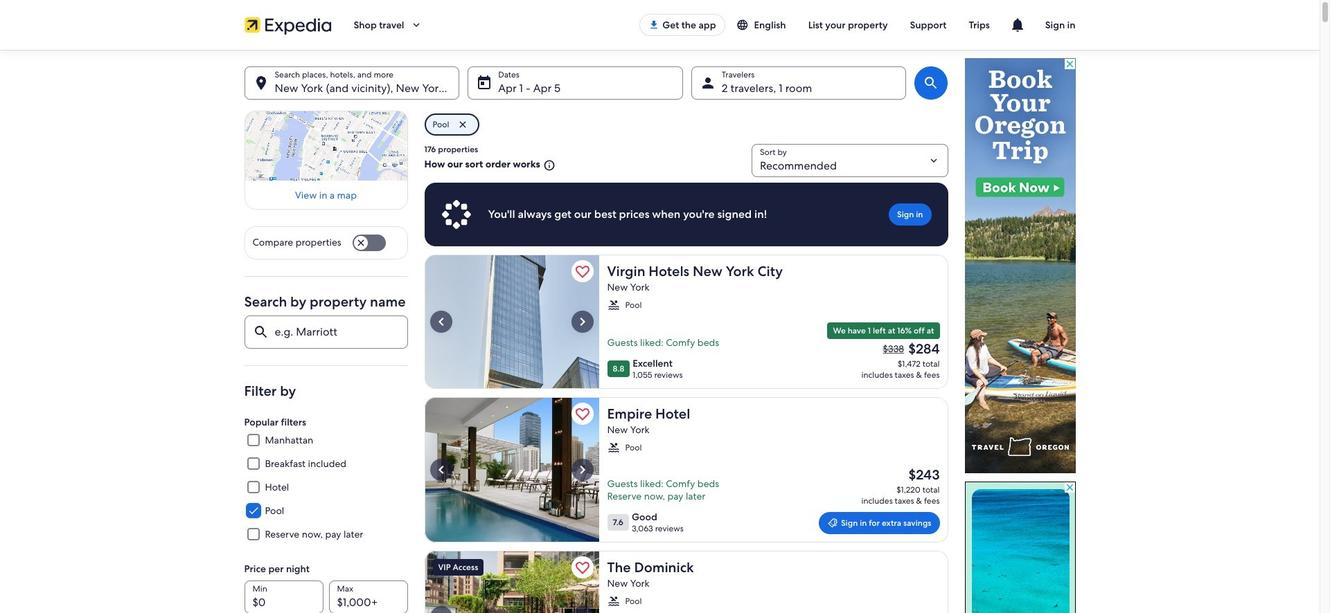 Task type: locate. For each thing, give the bounding box(es) containing it.
0 vertical spatial small image
[[736, 19, 754, 31]]

$1,000 and above, Maximum, Price per night text field
[[329, 581, 408, 614]]

1 vertical spatial rooftop pool image
[[424, 552, 599, 614]]

1 vertical spatial small image
[[607, 442, 620, 455]]

small image
[[607, 299, 620, 312], [607, 442, 620, 455]]

0 vertical spatial small image
[[607, 299, 620, 312]]

1 rooftop pool image from the top
[[424, 398, 599, 543]]

rooftop pool image
[[424, 398, 599, 543], [424, 552, 599, 614]]

small image
[[736, 19, 754, 31], [540, 159, 556, 172], [607, 596, 620, 608]]

expedia logo image
[[244, 15, 332, 35]]

rooftop pool image for show previous image for the dominick at the left of page
[[424, 552, 599, 614]]

leading image
[[827, 518, 838, 529]]

show next image for empire hotel image
[[574, 462, 591, 479]]

communication center icon image
[[1009, 17, 1026, 33]]

2 rooftop pool image from the top
[[424, 552, 599, 614]]

1 horizontal spatial small image
[[607, 596, 620, 608]]

1 small image from the top
[[607, 299, 620, 312]]

2 small image from the top
[[607, 442, 620, 455]]

rooftop pool image for show previous image for empire hotel
[[424, 398, 599, 543]]

show previous image for virgin hotels new york city image
[[433, 314, 449, 331]]

1 vertical spatial small image
[[540, 159, 556, 172]]

download the app button image
[[649, 19, 660, 30]]

search image
[[923, 75, 940, 91]]

0 vertical spatial rooftop pool image
[[424, 398, 599, 543]]



Task type: vqa. For each thing, say whether or not it's contained in the screenshot.
left 14
no



Task type: describe. For each thing, give the bounding box(es) containing it.
show previous image for empire hotel image
[[433, 462, 449, 479]]

$0, Minimum, Price per night text field
[[244, 581, 323, 614]]

exterior image
[[424, 255, 599, 389]]

static map image image
[[244, 111, 408, 181]]

show previous image for the dominick image
[[433, 610, 449, 614]]

2 vertical spatial small image
[[607, 596, 620, 608]]

trailing image
[[410, 19, 422, 31]]

0 horizontal spatial small image
[[540, 159, 556, 172]]

show next image for the dominick image
[[574, 610, 591, 614]]

small image for show next image for empire hotel
[[607, 442, 620, 455]]

show next image for virgin hotels new york city image
[[574, 314, 591, 331]]

2 horizontal spatial small image
[[736, 19, 754, 31]]

small image for show next image for virgin hotels new york city
[[607, 299, 620, 312]]



